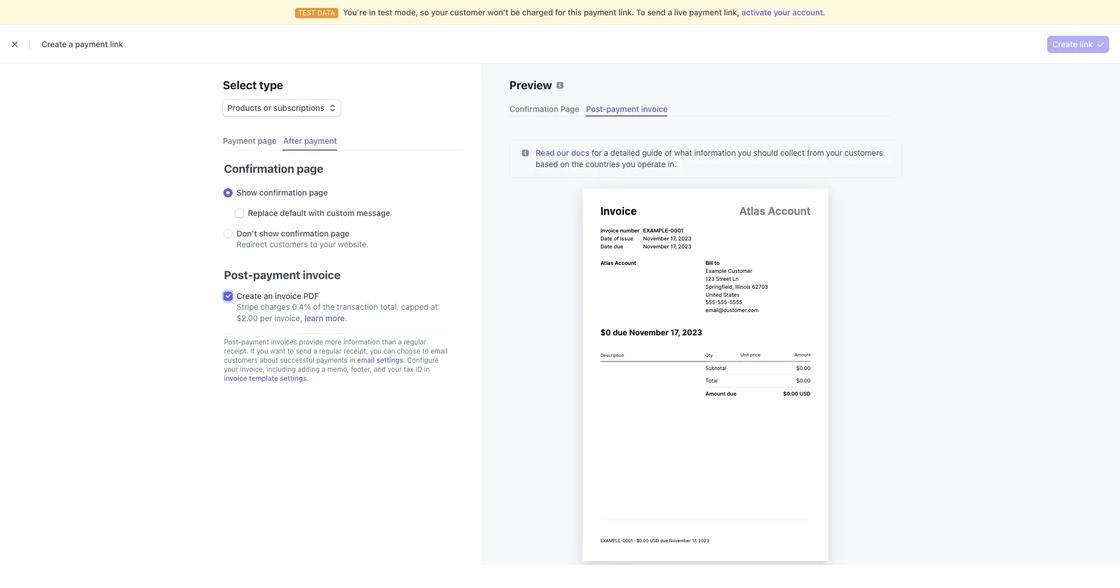Task type: describe. For each thing, give the bounding box(es) containing it.
products or subscriptions
[[227, 103, 324, 113]]

show
[[259, 229, 279, 238]]

stripe charges 0.4% of the transaction total, capped at $2.00 per invoice,
[[237, 302, 438, 323]]

$2.00
[[237, 313, 258, 323]]

1 horizontal spatial regular
[[404, 338, 426, 346]]

operate
[[638, 159, 666, 169]]

per
[[260, 313, 272, 323]]

replace default with custom message
[[248, 208, 390, 218]]

or
[[264, 103, 271, 113]]

create an invoice pdf
[[237, 291, 319, 301]]

confirmation for confirmation page
[[510, 104, 559, 114]]

information inside "for a detailed guide of what information you should collect from your customers based on the countries you operate in."
[[694, 148, 736, 158]]

tax
[[404, 365, 414, 374]]

at
[[431, 302, 438, 312]]

confirmation page button
[[510, 102, 586, 117]]

in inside post-payment invoices provide more information than a regular receipt. if you want to send a regular receipt, you can choose to email customers about successful payments in
[[350, 356, 355, 365]]

mode,
[[395, 7, 418, 17]]

show
[[237, 188, 257, 197]]

successful
[[280, 356, 314, 365]]

page
[[561, 104, 579, 114]]

payment link settings tab list
[[218, 132, 462, 151]]

configure
[[407, 356, 439, 365]]

don't show confirmation page redirect customers to your website.
[[237, 229, 369, 249]]

the inside stripe charges 0.4% of the transaction total, capped at $2.00 per invoice,
[[323, 302, 335, 312]]

on
[[560, 159, 570, 169]]

including
[[267, 365, 296, 374]]

products or subscriptions button
[[223, 98, 340, 116]]

live
[[674, 7, 687, 17]]

you down the detailed
[[622, 159, 635, 169]]

to
[[636, 7, 645, 17]]

be
[[511, 7, 520, 17]]

receipt.
[[224, 347, 249, 355]]

page up replace default with custom message
[[309, 188, 328, 197]]

create for create an invoice pdf
[[237, 291, 262, 301]]

0 vertical spatial for
[[555, 7, 566, 17]]

page inside don't show confirmation page redirect customers to your website.
[[331, 229, 350, 238]]

read our docs link
[[536, 148, 590, 158]]

website.
[[338, 239, 369, 249]]

test
[[378, 7, 392, 17]]

default
[[280, 208, 306, 218]]

post-payment invoice inside button
[[586, 104, 668, 114]]

replace
[[248, 208, 278, 218]]

after payment
[[283, 136, 337, 146]]

customer
[[450, 7, 486, 17]]

don't
[[237, 229, 257, 238]]

in.
[[668, 159, 677, 169]]

post- inside post-payment invoices provide more information than a regular receipt. if you want to send a regular receipt, you can choose to email customers about successful payments in
[[224, 338, 241, 346]]

create for create a payment link
[[42, 39, 67, 49]]

account
[[793, 7, 823, 17]]

redirect
[[237, 239, 267, 249]]

based
[[536, 159, 558, 169]]

than
[[382, 338, 396, 346]]

link.
[[619, 7, 634, 17]]

payment inside post-payment invoices provide more information than a regular receipt. if you want to send a regular receipt, you can choose to email customers about successful payments in
[[241, 338, 269, 346]]

in inside . configure your invoice, including adding a memo, footer, and your tax id in invoice template settings .
[[424, 365, 430, 374]]

activate
[[742, 7, 772, 17]]

your inside don't show confirmation page redirect customers to your website.
[[320, 239, 336, 249]]

preview tabs tab list
[[510, 102, 893, 117]]

customers inside don't show confirmation page redirect customers to your website.
[[269, 239, 308, 249]]

of inside "for a detailed guide of what information you should collect from your customers based on the countries you operate in."
[[665, 148, 672, 158]]

transaction
[[337, 302, 378, 312]]

payment inside after payment button
[[304, 136, 337, 146]]

you up the email settings link
[[370, 347, 382, 355]]

a inside . configure your invoice, including adding a memo, footer, and your tax id in invoice template settings .
[[322, 365, 325, 374]]

charged
[[522, 7, 553, 17]]

for a detailed guide of what information you should collect from your customers based on the countries you operate in.
[[536, 148, 883, 169]]

select type
[[223, 78, 283, 92]]

0 vertical spatial more
[[326, 313, 345, 323]]

create link button
[[1048, 36, 1109, 52]]

preview
[[510, 78, 552, 92]]

after payment button
[[279, 132, 344, 151]]

of inside stripe charges 0.4% of the transaction total, capped at $2.00 per invoice,
[[313, 302, 321, 312]]

confirmation inside don't show confirmation page redirect customers to your website.
[[281, 229, 329, 238]]

invoice template settings link
[[224, 374, 307, 383]]

invoice, inside . configure your invoice, including adding a memo, footer, and your tax id in invoice template settings .
[[240, 365, 265, 374]]

activate your account link
[[742, 7, 823, 17]]

charges
[[261, 302, 290, 312]]

email settings link
[[357, 356, 403, 365]]

1 link from the left
[[110, 39, 123, 49]]

post-payment invoices provide more information than a regular receipt. if you want to send a regular receipt, you can choose to email customers about successful payments in
[[224, 338, 448, 365]]

create a payment link
[[42, 39, 123, 49]]

won't
[[488, 7, 509, 17]]

create for create link
[[1053, 39, 1078, 49]]

guide
[[642, 148, 663, 158]]

pdf
[[303, 291, 319, 301]]

about
[[260, 356, 278, 365]]

payment
[[223, 136, 256, 146]]

invoice up pdf
[[303, 268, 341, 282]]

your down receipt.
[[224, 365, 238, 374]]

post- inside button
[[586, 104, 607, 114]]

receipt,
[[344, 347, 368, 355]]

products
[[227, 103, 261, 113]]

adding
[[298, 365, 320, 374]]

0 horizontal spatial to
[[288, 347, 294, 355]]

and
[[374, 365, 386, 374]]

email inside post-payment invoices provide more information than a regular receipt. if you want to send a regular receipt, you can choose to email customers about successful payments in
[[431, 347, 448, 355]]

page inside button
[[258, 136, 277, 146]]

invoice up charges
[[275, 291, 301, 301]]

1 vertical spatial post-
[[224, 268, 253, 282]]

you're
[[343, 7, 367, 17]]

to inside don't show confirmation page redirect customers to your website.
[[310, 239, 318, 249]]



Task type: locate. For each thing, give the bounding box(es) containing it.
1 vertical spatial invoice,
[[240, 365, 265, 374]]

subscriptions
[[273, 103, 324, 113]]

invoice inside . configure your invoice, including adding a memo, footer, and your tax id in invoice template settings .
[[224, 374, 247, 383]]

learn more .
[[305, 313, 347, 323]]

1 vertical spatial settings
[[280, 374, 307, 383]]

1 horizontal spatial email
[[431, 347, 448, 355]]

link,
[[724, 7, 740, 17]]

confirmation for confirmation page
[[224, 162, 294, 175]]

2 horizontal spatial customers
[[845, 148, 883, 158]]

0 vertical spatial customers
[[845, 148, 883, 158]]

0 horizontal spatial settings
[[280, 374, 307, 383]]

with
[[309, 208, 325, 218]]

0 vertical spatial invoice,
[[274, 313, 302, 323]]

email up configure
[[431, 347, 448, 355]]

0 horizontal spatial link
[[110, 39, 123, 49]]

invoice inside button
[[641, 104, 668, 114]]

1 vertical spatial confirmation
[[281, 229, 329, 238]]

settings down including in the left bottom of the page
[[280, 374, 307, 383]]

memo,
[[327, 365, 349, 374]]

you right if
[[257, 347, 268, 355]]

. configure your invoice, including adding a memo, footer, and your tax id in invoice template settings .
[[224, 356, 439, 383]]

invoice, inside stripe charges 0.4% of the transaction total, capped at $2.00 per invoice,
[[274, 313, 302, 323]]

customers inside "for a detailed guide of what information you should collect from your customers based on the countries you operate in."
[[845, 148, 883, 158]]

2 link from the left
[[1080, 39, 1093, 49]]

post-payment invoice up the detailed
[[586, 104, 668, 114]]

customers inside post-payment invoices provide more information than a regular receipt. if you want to send a regular receipt, you can choose to email customers about successful payments in
[[224, 356, 258, 365]]

can
[[384, 347, 395, 355]]

1 horizontal spatial of
[[665, 148, 672, 158]]

your right the from on the top right
[[826, 148, 843, 158]]

to down invoices
[[288, 347, 294, 355]]

settings down the can
[[377, 356, 403, 365]]

countries
[[586, 159, 620, 169]]

create link
[[1053, 39, 1093, 49]]

1 horizontal spatial link
[[1080, 39, 1093, 49]]

0 horizontal spatial of
[[313, 302, 321, 312]]

1 vertical spatial customers
[[269, 239, 308, 249]]

collect
[[780, 148, 805, 158]]

0 horizontal spatial invoice,
[[240, 365, 265, 374]]

the down docs
[[572, 159, 584, 169]]

1 vertical spatial in
[[350, 356, 355, 365]]

confirmation
[[259, 188, 307, 197], [281, 229, 329, 238]]

0.4%
[[292, 302, 311, 312]]

1 horizontal spatial create
[[237, 291, 262, 301]]

svg image
[[522, 150, 529, 156]]

.
[[823, 7, 825, 17], [345, 313, 347, 323], [403, 356, 405, 365], [307, 374, 309, 383]]

more right learn at left bottom
[[326, 313, 345, 323]]

in left test
[[369, 7, 376, 17]]

to down with
[[310, 239, 318, 249]]

2 vertical spatial post-
[[224, 338, 241, 346]]

2 vertical spatial customers
[[224, 356, 258, 365]]

1 vertical spatial email
[[357, 356, 375, 365]]

confirmation up show
[[224, 162, 294, 175]]

post- up stripe
[[224, 268, 253, 282]]

settings inside . configure your invoice, including adding a memo, footer, and your tax id in invoice template settings .
[[280, 374, 307, 383]]

2 vertical spatial in
[[424, 365, 430, 374]]

1 vertical spatial the
[[323, 302, 335, 312]]

1 horizontal spatial settings
[[377, 356, 403, 365]]

1 horizontal spatial to
[[310, 239, 318, 249]]

information up receipt,
[[343, 338, 380, 346]]

more
[[326, 313, 345, 323], [325, 338, 342, 346]]

of up 'in.'
[[665, 148, 672, 158]]

1 horizontal spatial in
[[369, 7, 376, 17]]

id
[[416, 365, 422, 374]]

read our docs
[[536, 148, 590, 158]]

post-
[[586, 104, 607, 114], [224, 268, 253, 282], [224, 338, 241, 346]]

1 horizontal spatial the
[[572, 159, 584, 169]]

so
[[420, 7, 429, 17]]

select
[[223, 78, 257, 92]]

your left 'website.'
[[320, 239, 336, 249]]

send
[[647, 7, 666, 17], [296, 347, 312, 355]]

payment inside post-payment invoice button
[[607, 104, 639, 114]]

page up 'website.'
[[331, 229, 350, 238]]

you
[[738, 148, 752, 158], [622, 159, 635, 169], [257, 347, 268, 355], [370, 347, 382, 355]]

1 horizontal spatial post-payment invoice
[[586, 104, 668, 114]]

invoice up guide
[[641, 104, 668, 114]]

from
[[807, 148, 824, 158]]

1 vertical spatial post-payment invoice
[[224, 268, 341, 282]]

1 vertical spatial for
[[592, 148, 602, 158]]

confirmation page
[[510, 104, 579, 114]]

in right the id
[[424, 365, 430, 374]]

0 horizontal spatial the
[[323, 302, 335, 312]]

0 horizontal spatial regular
[[319, 347, 342, 355]]

1 vertical spatial more
[[325, 338, 342, 346]]

0 horizontal spatial create
[[42, 39, 67, 49]]

0 vertical spatial the
[[572, 159, 584, 169]]

post-payment invoice button
[[586, 102, 675, 117]]

1 vertical spatial of
[[313, 302, 321, 312]]

2 horizontal spatial in
[[424, 365, 430, 374]]

1 horizontal spatial send
[[647, 7, 666, 17]]

1 vertical spatial confirmation
[[224, 162, 294, 175]]

0 vertical spatial email
[[431, 347, 448, 355]]

in
[[369, 7, 376, 17], [350, 356, 355, 365], [424, 365, 430, 374]]

confirmation down with
[[281, 229, 329, 238]]

confirmation inside button
[[510, 104, 559, 114]]

footer,
[[351, 365, 372, 374]]

your inside "for a detailed guide of what information you should collect from your customers based on the countries you operate in."
[[826, 148, 843, 158]]

our
[[557, 148, 569, 158]]

detailed
[[611, 148, 640, 158]]

payment page
[[223, 136, 277, 146]]

read
[[536, 148, 555, 158]]

2 horizontal spatial to
[[422, 347, 429, 355]]

1 horizontal spatial invoice,
[[274, 313, 302, 323]]

1 vertical spatial regular
[[319, 347, 342, 355]]

for
[[555, 7, 566, 17], [592, 148, 602, 158]]

your left tax
[[388, 365, 402, 374]]

0 vertical spatial settings
[[377, 356, 403, 365]]

1 vertical spatial send
[[296, 347, 312, 355]]

customers right the from on the top right
[[845, 148, 883, 158]]

email
[[431, 347, 448, 355], [357, 356, 375, 365]]

information right 'what'
[[694, 148, 736, 158]]

0 vertical spatial regular
[[404, 338, 426, 346]]

information inside post-payment invoices provide more information than a regular receipt. if you want to send a regular receipt, you can choose to email customers about successful payments in
[[343, 338, 380, 346]]

invoice, down charges
[[274, 313, 302, 323]]

if
[[250, 347, 255, 355]]

to up configure
[[422, 347, 429, 355]]

0 horizontal spatial post-payment invoice
[[224, 268, 341, 282]]

template
[[249, 374, 278, 383]]

post-payment invoice up the create an invoice pdf
[[224, 268, 341, 282]]

type
[[259, 78, 283, 92]]

a inside "for a detailed guide of what information you should collect from your customers based on the countries you operate in."
[[604, 148, 608, 158]]

learn more link
[[305, 313, 345, 323]]

for inside "for a detailed guide of what information you should collect from your customers based on the countries you operate in."
[[592, 148, 602, 158]]

show confirmation page
[[237, 188, 328, 197]]

in down receipt,
[[350, 356, 355, 365]]

settings
[[377, 356, 403, 365], [280, 374, 307, 383]]

provide
[[299, 338, 323, 346]]

invoice,
[[274, 313, 302, 323], [240, 365, 265, 374]]

0 horizontal spatial email
[[357, 356, 375, 365]]

0 vertical spatial post-
[[586, 104, 607, 114]]

invoices
[[271, 338, 297, 346]]

payment page button
[[218, 132, 283, 151]]

0 horizontal spatial customers
[[224, 356, 258, 365]]

email settings
[[357, 356, 403, 365]]

confirmation
[[510, 104, 559, 114], [224, 162, 294, 175]]

want
[[270, 347, 286, 355]]

this
[[568, 7, 582, 17]]

for up countries
[[592, 148, 602, 158]]

customers down receipt.
[[224, 356, 258, 365]]

customers down 'show'
[[269, 239, 308, 249]]

page left after
[[258, 136, 277, 146]]

what
[[674, 148, 692, 158]]

of up learn at left bottom
[[313, 302, 321, 312]]

payments
[[316, 356, 348, 365]]

0 vertical spatial in
[[369, 7, 376, 17]]

0 vertical spatial of
[[665, 148, 672, 158]]

for left this
[[555, 7, 566, 17]]

regular up choose in the left of the page
[[404, 338, 426, 346]]

create
[[42, 39, 67, 49], [1053, 39, 1078, 49], [237, 291, 262, 301]]

create inside button
[[1053, 39, 1078, 49]]

your right so
[[431, 7, 448, 17]]

0 vertical spatial confirmation
[[510, 104, 559, 114]]

page down after payment button
[[297, 162, 324, 175]]

0 horizontal spatial for
[[555, 7, 566, 17]]

0 horizontal spatial information
[[343, 338, 380, 346]]

you're in test mode, so your customer won't be charged for this payment link. to send a live payment link, activate your account .
[[343, 7, 825, 17]]

1 horizontal spatial customers
[[269, 239, 308, 249]]

post- up receipt.
[[224, 338, 241, 346]]

total,
[[380, 302, 399, 312]]

2 horizontal spatial create
[[1053, 39, 1078, 49]]

0 vertical spatial send
[[647, 7, 666, 17]]

the inside "for a detailed guide of what information you should collect from your customers based on the countries you operate in."
[[572, 159, 584, 169]]

confirmation up "default"
[[259, 188, 307, 197]]

your
[[431, 7, 448, 17], [774, 7, 791, 17], [826, 148, 843, 158], [320, 239, 336, 249], [224, 365, 238, 374], [388, 365, 402, 374]]

1 vertical spatial information
[[343, 338, 380, 346]]

you left should
[[738, 148, 752, 158]]

post-payment invoice
[[586, 104, 668, 114], [224, 268, 341, 282]]

docs
[[571, 148, 590, 158]]

an
[[264, 291, 273, 301]]

link inside create link button
[[1080, 39, 1093, 49]]

learn
[[305, 313, 323, 323]]

1 horizontal spatial for
[[592, 148, 602, 158]]

0 horizontal spatial confirmation
[[224, 162, 294, 175]]

your right activate
[[774, 7, 791, 17]]

more inside post-payment invoices provide more information than a regular receipt. if you want to send a regular receipt, you can choose to email customers about successful payments in
[[325, 338, 342, 346]]

1 horizontal spatial confirmation
[[510, 104, 559, 114]]

regular
[[404, 338, 426, 346], [319, 347, 342, 355]]

0 horizontal spatial send
[[296, 347, 312, 355]]

send inside post-payment invoices provide more information than a regular receipt. if you want to send a regular receipt, you can choose to email customers about successful payments in
[[296, 347, 312, 355]]

post- right page
[[586, 104, 607, 114]]

0 horizontal spatial in
[[350, 356, 355, 365]]

after
[[283, 136, 302, 146]]

invoice down receipt.
[[224, 374, 247, 383]]

send right to
[[647, 7, 666, 17]]

send up successful
[[296, 347, 312, 355]]

payment
[[584, 7, 617, 17], [689, 7, 722, 17], [75, 39, 108, 49], [607, 104, 639, 114], [304, 136, 337, 146], [253, 268, 300, 282], [241, 338, 269, 346]]

confirmation down preview
[[510, 104, 559, 114]]

the
[[572, 159, 584, 169], [323, 302, 335, 312]]

0 vertical spatial post-payment invoice
[[586, 104, 668, 114]]

stripe
[[237, 302, 258, 312]]

choose
[[397, 347, 420, 355]]

1 horizontal spatial information
[[694, 148, 736, 158]]

email up footer,
[[357, 356, 375, 365]]

0 vertical spatial information
[[694, 148, 736, 158]]

more up payments
[[325, 338, 342, 346]]

0 vertical spatial confirmation
[[259, 188, 307, 197]]

invoice, up template
[[240, 365, 265, 374]]

the up learn more .
[[323, 302, 335, 312]]

custom
[[327, 208, 355, 218]]

regular up payments
[[319, 347, 342, 355]]



Task type: vqa. For each thing, say whether or not it's contained in the screenshot.
All products link
no



